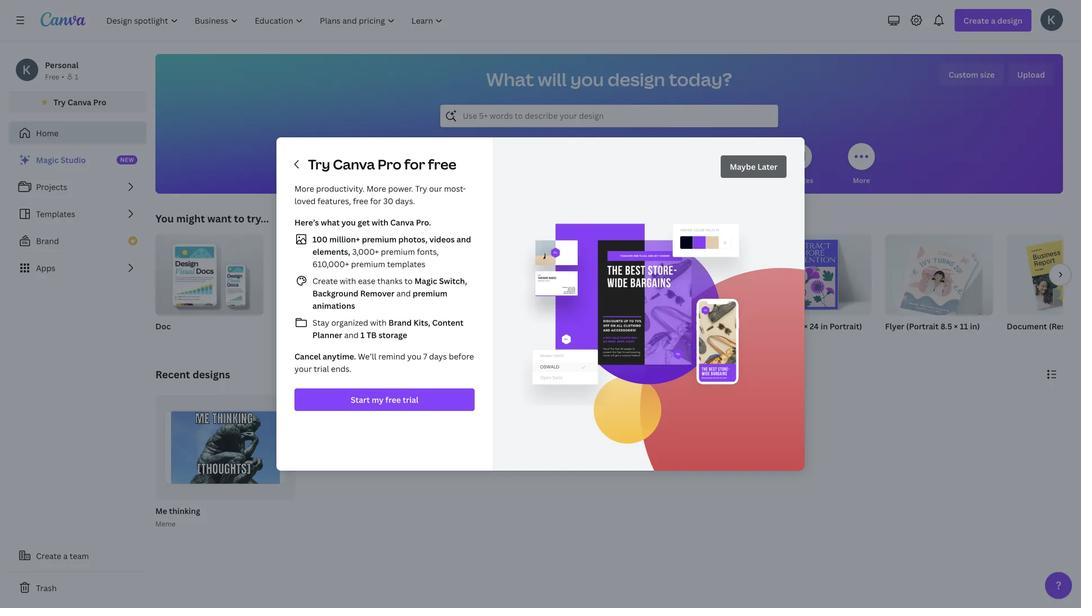 Task type: locate. For each thing, give the bounding box(es) containing it.
more inside button
[[853, 175, 870, 185]]

canva inside button
[[68, 97, 91, 107]]

get
[[358, 217, 370, 228]]

× left 11
[[954, 321, 958, 331]]

trial inside start my free trial button
[[403, 395, 419, 405]]

you left 7
[[407, 351, 421, 362]]

1 × from the left
[[804, 321, 808, 331]]

2 vertical spatial canva
[[390, 217, 414, 228]]

create inside button
[[36, 551, 61, 561]]

0 vertical spatial for
[[404, 155, 425, 173]]

create for create with ease thanks to
[[313, 276, 338, 286]]

to
[[234, 211, 245, 225], [405, 276, 413, 286]]

create up background on the top of the page
[[313, 276, 338, 286]]

free •
[[45, 72, 64, 81]]

studio
[[61, 155, 86, 165]]

group for doc
[[155, 234, 264, 315]]

1 left tb
[[361, 330, 365, 340]]

1 horizontal spatial for
[[404, 155, 425, 173]]

magic for switch,
[[415, 276, 437, 286]]

None search field
[[440, 105, 778, 127]]

group for video
[[520, 234, 629, 315]]

×
[[804, 321, 808, 331], [954, 321, 958, 331]]

1 vertical spatial with
[[340, 276, 356, 286]]

0 vertical spatial and
[[457, 234, 471, 245]]

websites
[[784, 175, 814, 185]]

free up our
[[428, 155, 457, 173]]

0 horizontal spatial try
[[54, 97, 66, 107]]

0 horizontal spatial trial
[[314, 364, 329, 374]]

for you
[[345, 175, 369, 185]]

0 vertical spatial create
[[313, 276, 338, 286]]

8.5
[[941, 321, 952, 331]]

days.
[[395, 196, 415, 206]]

create left a
[[36, 551, 61, 561]]

poster (18 × 24 in portrait)
[[764, 321, 862, 331]]

whiteboard group
[[277, 234, 385, 346]]

create a team
[[36, 551, 89, 561]]

0 horizontal spatial ×
[[804, 321, 808, 331]]

premium down switch,
[[413, 288, 447, 299]]

to inside list
[[405, 276, 413, 286]]

with
[[372, 217, 388, 228], [340, 276, 356, 286], [370, 317, 387, 328]]

videos
[[430, 234, 455, 245]]

magic left the studio
[[36, 155, 59, 165]]

4 group from the left
[[520, 234, 629, 315]]

try inside try canva pro button
[[54, 97, 66, 107]]

5 group from the left
[[642, 234, 750, 315]]

features,
[[318, 196, 351, 206]]

1 vertical spatial for
[[370, 196, 381, 206]]

1 horizontal spatial more
[[367, 183, 386, 194]]

for up docs
[[404, 155, 425, 173]]

canva up for you
[[333, 155, 375, 173]]

and right videos
[[457, 234, 471, 245]]

maybe later
[[730, 161, 778, 172]]

magic down templates
[[415, 276, 437, 286]]

2 vertical spatial try
[[415, 183, 427, 194]]

1 horizontal spatial list
[[295, 233, 475, 341]]

0 horizontal spatial 1
[[75, 72, 78, 81]]

1 vertical spatial and
[[395, 288, 413, 299]]

2 horizontal spatial try
[[415, 183, 427, 194]]

1 vertical spatial 1
[[361, 330, 365, 340]]

1 vertical spatial trial
[[403, 395, 419, 405]]

projects link
[[9, 176, 146, 198]]

1 vertical spatial create
[[36, 551, 61, 561]]

brand inside brand kits, content planner
[[389, 317, 412, 328]]

for left 30
[[370, 196, 381, 206]]

canva up home link
[[68, 97, 91, 107]]

and 1 tb storage
[[342, 330, 407, 340]]

2 vertical spatial with
[[370, 317, 387, 328]]

try down •
[[54, 97, 66, 107]]

pro inside button
[[93, 97, 106, 107]]

start my free trial
[[351, 395, 419, 405]]

you for will
[[570, 67, 604, 92]]

0 horizontal spatial for
[[370, 196, 381, 206]]

brand inside 'link'
[[36, 236, 59, 246]]

brand for brand
[[36, 236, 59, 246]]

1 vertical spatial magic
[[415, 276, 437, 286]]

0 vertical spatial canva
[[68, 97, 91, 107]]

free right my
[[386, 395, 401, 405]]

0 horizontal spatial and
[[344, 330, 359, 340]]

list containing magic studio
[[9, 149, 146, 279]]

1 vertical spatial try
[[308, 155, 330, 173]]

free
[[428, 155, 457, 173], [353, 196, 368, 206], [386, 395, 401, 405]]

1 horizontal spatial magic
[[415, 276, 437, 286]]

0 vertical spatial try
[[54, 97, 66, 107]]

0 vertical spatial brand
[[36, 236, 59, 246]]

stay organized with
[[313, 317, 389, 328]]

here's what you get with canva pro.
[[295, 217, 431, 228]]

try up productivity.
[[308, 155, 330, 173]]

you
[[155, 211, 174, 225]]

content
[[432, 317, 464, 328]]

try left our
[[415, 183, 427, 194]]

canva for try canva pro for free
[[333, 155, 375, 173]]

cancel
[[295, 351, 321, 362]]

projects
[[36, 182, 67, 192]]

2 horizontal spatial more
[[853, 175, 870, 185]]

templates
[[36, 209, 75, 219]]

remind
[[378, 351, 405, 362]]

0 vertical spatial free
[[428, 155, 457, 173]]

stay
[[313, 317, 329, 328]]

you right for at the left
[[357, 175, 369, 185]]

more productivity. more power. try our most- loved features, free for 30 days.
[[295, 183, 466, 206]]

7 group from the left
[[885, 234, 994, 319]]

try for try canva pro
[[54, 97, 66, 107]]

magic for studio
[[36, 155, 59, 165]]

group for instagram post (square)
[[642, 234, 750, 315]]

6 group from the left
[[764, 234, 872, 315]]

brand kits, content planner
[[313, 317, 464, 340]]

0 horizontal spatial more
[[295, 183, 314, 194]]

create inside list
[[313, 276, 338, 286]]

pro for try canva pro
[[93, 97, 106, 107]]

brand up storage
[[389, 317, 412, 328]]

0 horizontal spatial free
[[353, 196, 368, 206]]

1 right •
[[75, 72, 78, 81]]

0 vertical spatial trial
[[314, 364, 329, 374]]

video group
[[520, 234, 629, 346]]

1 horizontal spatial create
[[313, 276, 338, 286]]

recent designs
[[155, 367, 230, 381]]

brand for brand kits, content planner
[[389, 317, 412, 328]]

apps link
[[9, 257, 146, 279]]

8 group from the left
[[1007, 234, 1081, 315]]

to left try...
[[234, 211, 245, 225]]

1 vertical spatial free
[[353, 196, 368, 206]]

0 horizontal spatial pro
[[93, 97, 106, 107]]

trial right my
[[403, 395, 419, 405]]

try
[[54, 97, 66, 107], [308, 155, 330, 173], [415, 183, 427, 194]]

with up background on the top of the page
[[340, 276, 356, 286]]

personal
[[45, 59, 79, 70]]

poster (18 × 24 in portrait) group
[[764, 234, 872, 346]]

flyer
[[885, 321, 905, 331]]

and down stay organized with on the left bottom of the page
[[344, 330, 359, 340]]

1 horizontal spatial canva
[[333, 155, 375, 173]]

free down for you
[[353, 196, 368, 206]]

2 × from the left
[[954, 321, 958, 331]]

portrait)
[[830, 321, 862, 331]]

for you button
[[344, 135, 371, 194]]

2 group from the left
[[277, 234, 385, 315]]

and
[[457, 234, 471, 245], [395, 288, 413, 299], [344, 330, 359, 340]]

home
[[36, 128, 59, 138]]

create a team button
[[9, 545, 146, 567]]

1 horizontal spatial 1
[[361, 330, 365, 340]]

what
[[321, 217, 340, 228]]

2 horizontal spatial and
[[457, 234, 471, 245]]

1 vertical spatial canva
[[333, 155, 375, 173]]

premium up 3,000+
[[362, 234, 397, 245]]

(18
[[790, 321, 802, 331]]

with up and 1 tb storage
[[370, 317, 387, 328]]

pro
[[93, 97, 106, 107], [378, 155, 402, 173]]

brand up apps
[[36, 236, 59, 246]]

0 horizontal spatial list
[[9, 149, 146, 279]]

1 horizontal spatial to
[[405, 276, 413, 286]]

create for create a team
[[36, 551, 61, 561]]

× left the 24
[[804, 321, 808, 331]]

magic inside magic switch, background remover
[[415, 276, 437, 286]]

free inside button
[[386, 395, 401, 405]]

trash link
[[9, 577, 146, 599]]

you right will in the top of the page
[[570, 67, 604, 92]]

pro up power.
[[378, 155, 402, 173]]

1 horizontal spatial pro
[[378, 155, 402, 173]]

and down thanks
[[395, 288, 413, 299]]

1 group from the left
[[155, 234, 264, 315]]

0 vertical spatial magic
[[36, 155, 59, 165]]

home link
[[9, 122, 146, 144]]

group
[[155, 234, 264, 315], [277, 234, 385, 315], [399, 234, 507, 315], [520, 234, 629, 315], [642, 234, 750, 315], [764, 234, 872, 315], [885, 234, 994, 319], [1007, 234, 1081, 315]]

to down templates
[[405, 276, 413, 286]]

print
[[712, 175, 728, 185]]

apps
[[36, 263, 55, 273]]

0 horizontal spatial brand
[[36, 236, 59, 246]]

pro up home link
[[93, 97, 106, 107]]

you left get
[[342, 217, 356, 228]]

try for try canva pro for free
[[308, 155, 330, 173]]

1 vertical spatial pro
[[378, 155, 402, 173]]

try canva pro
[[54, 97, 106, 107]]

2 vertical spatial and
[[344, 330, 359, 340]]

3 group from the left
[[399, 234, 507, 315]]

for
[[404, 155, 425, 173], [370, 196, 381, 206]]

premium inside premium animations
[[413, 288, 447, 299]]

list containing 100 million+ premium photos, videos and elements,
[[295, 233, 475, 341]]

you might want to try...
[[155, 211, 269, 225]]

2 vertical spatial free
[[386, 395, 401, 405]]

0 vertical spatial pro
[[93, 97, 106, 107]]

pro for try canva pro for free
[[378, 155, 402, 173]]

1 horizontal spatial brand
[[389, 317, 412, 328]]

later
[[758, 161, 778, 172]]

more
[[853, 175, 870, 185], [295, 183, 314, 194], [367, 183, 386, 194]]

trial
[[314, 364, 329, 374], [403, 395, 419, 405]]

0 horizontal spatial to
[[234, 211, 245, 225]]

1 vertical spatial brand
[[389, 317, 412, 328]]

ease
[[358, 276, 376, 286]]

1 horizontal spatial trial
[[403, 395, 419, 405]]

you for what
[[342, 217, 356, 228]]

group for presentation (16:9)
[[399, 234, 507, 315]]

1 horizontal spatial free
[[386, 395, 401, 405]]

doc
[[155, 321, 171, 331]]

create
[[313, 276, 338, 286], [36, 551, 61, 561]]

whiteboard
[[277, 321, 322, 331]]

canva up photos,
[[390, 217, 414, 228]]

what
[[486, 67, 534, 92]]

0 horizontal spatial create
[[36, 551, 61, 561]]

switch,
[[439, 276, 467, 286]]

me
[[155, 506, 167, 516]]

1 horizontal spatial and
[[395, 288, 413, 299]]

1 vertical spatial to
[[405, 276, 413, 286]]

video
[[520, 321, 542, 331]]

post
[[682, 321, 699, 331]]

list
[[9, 149, 146, 279], [295, 233, 475, 341]]

trial down "cancel anytime." at the left bottom of page
[[314, 364, 329, 374]]

•
[[62, 72, 64, 81]]

power.
[[388, 183, 413, 194]]

free
[[45, 72, 59, 81]]

today?
[[669, 67, 732, 92]]

you inside we'll remind you 7 days before your trial ends.
[[407, 351, 421, 362]]

flyer (portrait 8.5 × 11 in)
[[885, 321, 980, 331]]

1 horizontal spatial try
[[308, 155, 330, 173]]

canva for try canva pro
[[68, 97, 91, 107]]

0 horizontal spatial canva
[[68, 97, 91, 107]]

1 horizontal spatial ×
[[954, 321, 958, 331]]

(respons
[[1049, 321, 1081, 331]]

premium inside '100 million+ premium photos, videos and elements,'
[[362, 234, 397, 245]]

in
[[821, 321, 828, 331]]

you for remind
[[407, 351, 421, 362]]

want
[[207, 211, 232, 225]]

document (responsive) group
[[1007, 234, 1081, 346]]

3,000+ premium fonts, 610,000+ premium templates
[[313, 246, 439, 269]]

you inside button
[[357, 175, 369, 185]]

trial inside we'll remind you 7 days before your trial ends.
[[314, 364, 329, 374]]

0 horizontal spatial magic
[[36, 155, 59, 165]]

with right get
[[372, 217, 388, 228]]

kits,
[[414, 317, 430, 328]]

poster
[[764, 321, 789, 331]]



Task type: describe. For each thing, give the bounding box(es) containing it.
document
[[1007, 321, 1047, 331]]

remover
[[360, 288, 395, 299]]

we'll remind you 7 days before your trial ends.
[[295, 351, 474, 374]]

products
[[730, 175, 759, 185]]

(square)
[[701, 321, 734, 331]]

a
[[63, 551, 68, 561]]

elements,
[[313, 246, 350, 257]]

loved
[[295, 196, 316, 206]]

might
[[176, 211, 205, 225]]

24
[[810, 321, 819, 331]]

try...
[[247, 211, 269, 225]]

(portrait
[[907, 321, 939, 331]]

premium up templates
[[381, 246, 415, 257]]

most-
[[444, 183, 466, 194]]

team
[[70, 551, 89, 561]]

30
[[383, 196, 393, 206]]

for inside more productivity. more power. try our most- loved features, free for 30 days.
[[370, 196, 381, 206]]

instagram post (square) group
[[642, 234, 750, 346]]

more for more productivity. more power. try our most- loved features, free for 30 days.
[[295, 183, 314, 194]]

try canva pro for free
[[308, 155, 457, 173]]

before
[[449, 351, 474, 362]]

and for and 1 tb storage
[[344, 330, 359, 340]]

× inside poster (18 × 24 in portrait) group
[[804, 321, 808, 331]]

instagram
[[642, 321, 681, 331]]

print products
[[712, 175, 759, 185]]

photos,
[[398, 234, 428, 245]]

premium down 3,000+
[[351, 259, 385, 269]]

11
[[960, 321, 968, 331]]

2 horizontal spatial canva
[[390, 217, 414, 228]]

print products button
[[712, 135, 759, 194]]

new
[[120, 156, 134, 164]]

presentation (16:9) group
[[399, 234, 507, 346]]

and inside '100 million+ premium photos, videos and elements,'
[[457, 234, 471, 245]]

design
[[608, 67, 665, 92]]

group for flyer (portrait 8.5 × 11 in)
[[885, 234, 994, 319]]

for
[[345, 175, 356, 185]]

create with ease thanks to
[[313, 276, 415, 286]]

pro.
[[416, 217, 431, 228]]

cancel anytime.
[[295, 351, 356, 362]]

planner
[[313, 330, 342, 340]]

flyer (portrait 8.5 × 11 in) group
[[885, 234, 994, 346]]

your
[[295, 364, 312, 374]]

try canva pro button
[[9, 91, 146, 113]]

me thinking meme
[[155, 506, 200, 529]]

what will you design today?
[[486, 67, 732, 92]]

we'll
[[358, 351, 377, 362]]

templates link
[[9, 203, 146, 225]]

recent
[[155, 367, 190, 381]]

document (respons
[[1007, 321, 1081, 331]]

maybe
[[730, 161, 756, 172]]

instagram post (square)
[[642, 321, 734, 331]]

and for and
[[395, 288, 413, 299]]

group for poster (18 × 24 in portrait)
[[764, 234, 872, 315]]

thinking
[[169, 506, 200, 516]]

group for document (respons
[[1007, 234, 1081, 315]]

free inside more productivity. more power. try our most- loved features, free for 30 days.
[[353, 196, 368, 206]]

top level navigation element
[[99, 9, 453, 32]]

docs button
[[407, 135, 434, 194]]

ends.
[[331, 364, 352, 374]]

more for more
[[853, 175, 870, 185]]

million+
[[330, 234, 360, 245]]

0 vertical spatial 1
[[75, 72, 78, 81]]

0 vertical spatial with
[[372, 217, 388, 228]]

here's
[[295, 217, 319, 228]]

more button
[[848, 135, 875, 194]]

anytime.
[[323, 351, 356, 362]]

me thinking button
[[155, 504, 200, 518]]

try inside more productivity. more power. try our most- loved features, free for 30 days.
[[415, 183, 427, 194]]

presentation
[[399, 321, 448, 331]]

610,000+
[[313, 259, 349, 269]]

tb
[[367, 330, 377, 340]]

× inside flyer (portrait 8.5 × 11 in) group
[[954, 321, 958, 331]]

fonts,
[[417, 246, 439, 257]]

2 horizontal spatial free
[[428, 155, 457, 173]]

storage
[[379, 330, 407, 340]]

designs
[[193, 367, 230, 381]]

my
[[372, 395, 384, 405]]

our
[[429, 183, 442, 194]]

presentation (16:9)
[[399, 321, 472, 331]]

doc group
[[155, 234, 264, 346]]

magic switch, background remover
[[313, 276, 467, 299]]

start
[[351, 395, 370, 405]]

maybe later button
[[721, 155, 787, 178]]

group for whiteboard
[[277, 234, 385, 315]]

organized
[[331, 317, 368, 328]]

premium animations
[[313, 288, 447, 311]]

thanks
[[377, 276, 403, 286]]

100 million+ premium photos, videos and elements,
[[313, 234, 471, 257]]

3,000+
[[352, 246, 379, 257]]

days
[[429, 351, 447, 362]]

0 vertical spatial to
[[234, 211, 245, 225]]



Task type: vqa. For each thing, say whether or not it's contained in the screenshot.
business link
no



